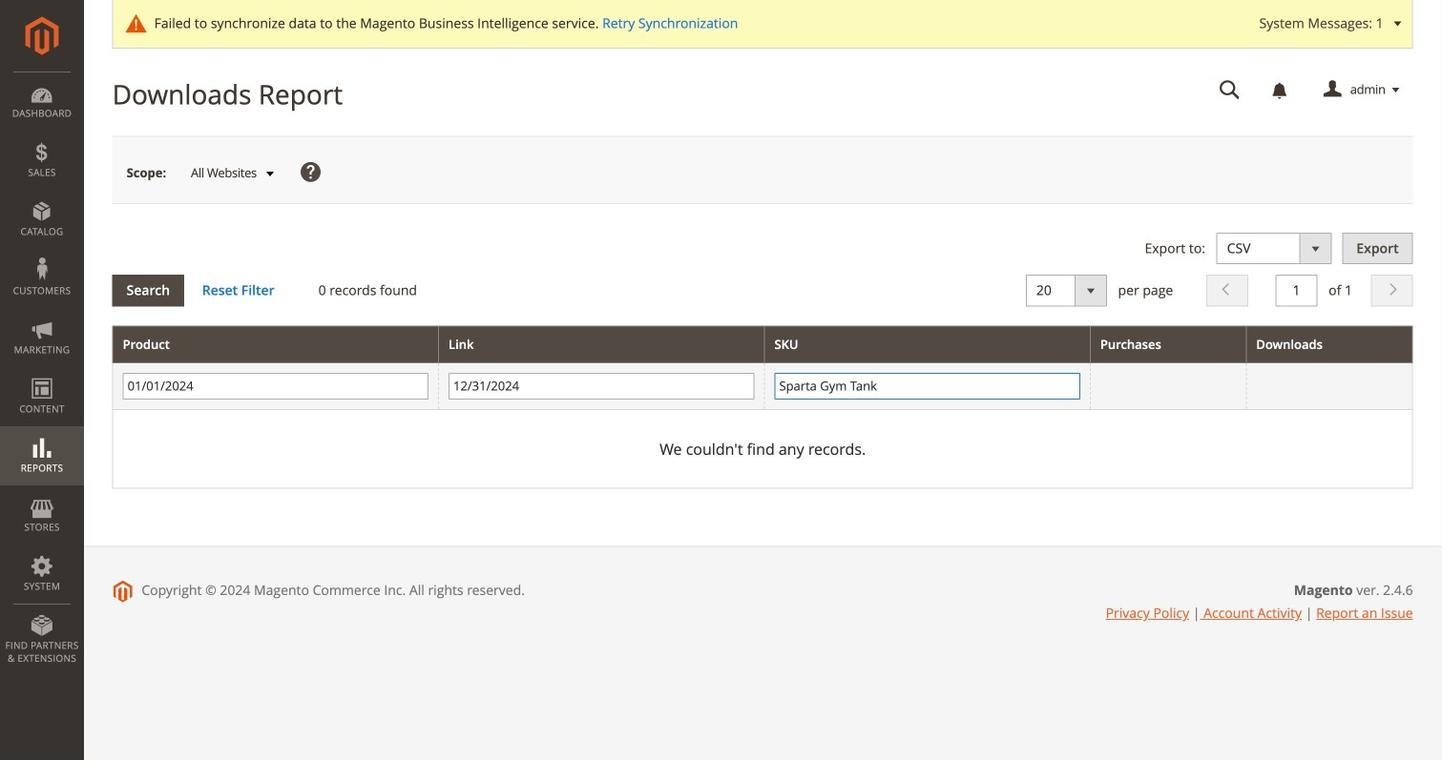 Task type: locate. For each thing, give the bounding box(es) containing it.
magento admin panel image
[[25, 16, 59, 55]]

None text field
[[1207, 74, 1254, 107], [1276, 275, 1318, 307], [123, 373, 429, 400], [449, 373, 755, 400], [1207, 74, 1254, 107], [1276, 275, 1318, 307], [123, 373, 429, 400], [449, 373, 755, 400]]

menu bar
[[0, 72, 84, 675]]

None text field
[[775, 373, 1081, 400]]



